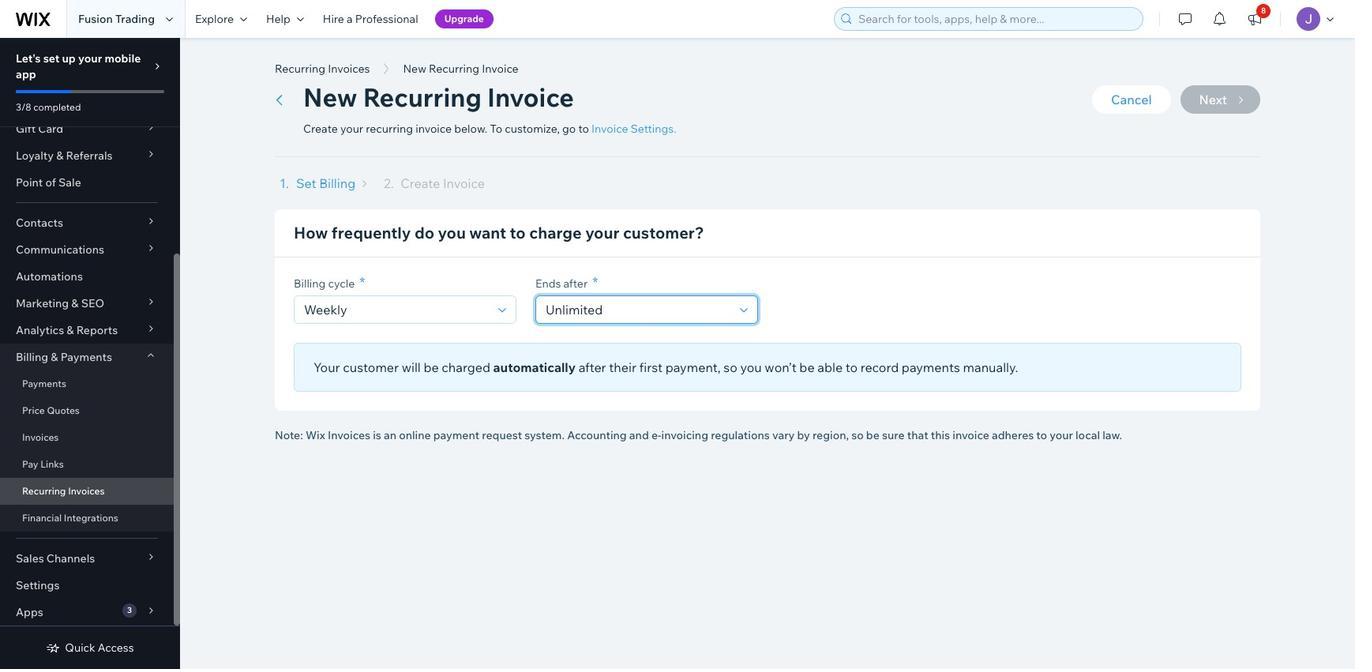 Task type: locate. For each thing, give the bounding box(es) containing it.
your right charge
[[586, 223, 620, 243]]

0 vertical spatial after
[[564, 277, 588, 291]]

point of sale
[[16, 175, 81, 190]]

apps
[[16, 605, 43, 619]]

invoices link
[[0, 424, 174, 451]]

you left won't
[[741, 360, 762, 375]]

invoices inside "link"
[[22, 431, 59, 443]]

invoice settings. link
[[592, 122, 677, 136]]

payments
[[61, 350, 112, 364], [22, 378, 66, 390]]

2 vertical spatial billing
[[16, 350, 48, 364]]

1 vertical spatial new
[[303, 81, 358, 113]]

sales channels
[[16, 552, 95, 566]]

recurring invoices inside sidebar element
[[22, 485, 105, 497]]

0 vertical spatial invoice
[[416, 122, 452, 136]]

marketing & seo
[[16, 296, 104, 311]]

0 vertical spatial create
[[303, 122, 338, 136]]

billing down the analytics
[[16, 350, 48, 364]]

recurring down upgrade button
[[429, 62, 480, 76]]

billing for payments
[[16, 350, 48, 364]]

so right the payment, at the bottom
[[724, 360, 738, 375]]

want
[[470, 223, 507, 243]]

billing
[[319, 175, 356, 191], [294, 277, 326, 291], [16, 350, 48, 364]]

payments link
[[0, 371, 174, 397]]

new recurring invoice down upgrade button
[[403, 62, 519, 76]]

0 horizontal spatial you
[[438, 223, 466, 243]]

1 vertical spatial payments
[[22, 378, 66, 390]]

new
[[403, 62, 427, 76], [303, 81, 358, 113]]

fusion trading
[[78, 12, 155, 26]]

to right want
[[510, 223, 526, 243]]

referrals
[[66, 149, 113, 163]]

your left recurring
[[341, 122, 364, 136]]

an
[[384, 428, 397, 442]]

system.
[[525, 428, 565, 442]]

be left the sure
[[867, 428, 880, 442]]

price quotes
[[22, 405, 80, 416]]

1 horizontal spatial invoice
[[953, 428, 990, 442]]

adheres
[[992, 428, 1034, 442]]

note: wix invoices is an online payment request system. accounting and e-invoicing regulations vary by region, so be sure that this invoice adheres to your local law.
[[275, 428, 1123, 442]]

recurring invoices
[[275, 62, 370, 76], [22, 485, 105, 497]]

automatically
[[493, 360, 576, 375]]

sure
[[883, 428, 905, 442]]

recurring invoices up financial integrations
[[22, 485, 105, 497]]

1 horizontal spatial recurring invoices
[[275, 62, 370, 76]]

recurring up recurring
[[363, 81, 482, 113]]

by
[[798, 428, 810, 442]]

after
[[564, 277, 588, 291], [579, 360, 607, 375]]

financial integrations link
[[0, 505, 174, 532]]

&
[[56, 149, 63, 163], [71, 296, 79, 311], [67, 323, 74, 337], [51, 350, 58, 364]]

new inside button
[[403, 62, 427, 76]]

& right the loyalty
[[56, 149, 63, 163]]

new down professional
[[403, 62, 427, 76]]

0 vertical spatial recurring invoices
[[275, 62, 370, 76]]

that
[[908, 428, 929, 442]]

1 horizontal spatial new
[[403, 62, 427, 76]]

to
[[490, 122, 503, 136]]

billing left cycle on the left
[[294, 277, 326, 291]]

1 vertical spatial new recurring invoice
[[303, 81, 574, 113]]

and
[[630, 428, 649, 442]]

pay links link
[[0, 451, 174, 478]]

1 vertical spatial you
[[741, 360, 762, 375]]

of
[[45, 175, 56, 190]]

help
[[266, 12, 291, 26]]

recurring down pay links
[[22, 485, 66, 497]]

you
[[438, 223, 466, 243], [741, 360, 762, 375]]

cancel button
[[1093, 85, 1171, 114]]

billing right set
[[319, 175, 356, 191]]

invoices down the a
[[328, 62, 370, 76]]

1 vertical spatial invoice
[[953, 428, 990, 442]]

customize,
[[505, 122, 560, 136]]

1 horizontal spatial create
[[401, 175, 440, 191]]

recurring invoices down hire
[[275, 62, 370, 76]]

create up "1. set billing"
[[303, 122, 338, 136]]

e-
[[652, 428, 662, 442]]

vary
[[773, 428, 795, 442]]

hire a professional
[[323, 12, 418, 26]]

invoice
[[416, 122, 452, 136], [953, 428, 990, 442]]

recurring
[[275, 62, 326, 76], [429, 62, 480, 76], [363, 81, 482, 113], [22, 485, 66, 497]]

0 vertical spatial new recurring invoice
[[403, 62, 519, 76]]

1 * from the left
[[360, 273, 365, 292]]

billing inside billing cycle *
[[294, 277, 326, 291]]

* right ends
[[593, 273, 598, 292]]

& for billing
[[51, 350, 58, 364]]

recurring invoices for recurring invoices button
[[275, 62, 370, 76]]

be left able
[[800, 360, 815, 375]]

0 horizontal spatial invoice
[[416, 122, 452, 136]]

sales channels button
[[0, 545, 174, 572]]

quick access button
[[46, 641, 134, 655]]

after right ends
[[564, 277, 588, 291]]

0 vertical spatial new
[[403, 62, 427, 76]]

set
[[296, 175, 316, 191]]

invoice
[[482, 62, 519, 76], [488, 81, 574, 113], [592, 122, 629, 136], [443, 175, 485, 191]]

payments down analytics & reports 'popup button'
[[61, 350, 112, 364]]

how
[[294, 223, 328, 243]]

your left "local"
[[1050, 428, 1074, 442]]

0 vertical spatial payments
[[61, 350, 112, 364]]

accounting
[[567, 428, 627, 442]]

completed
[[33, 101, 81, 113]]

1 horizontal spatial *
[[593, 273, 598, 292]]

analytics
[[16, 323, 64, 337]]

to right able
[[846, 360, 858, 375]]

invoices inside button
[[328, 62, 370, 76]]

hire a professional link
[[314, 0, 428, 38]]

billing cycle *
[[294, 273, 365, 292]]

billing inside billing & payments popup button
[[16, 350, 48, 364]]

1 vertical spatial recurring invoices
[[22, 485, 105, 497]]

you right do
[[438, 223, 466, 243]]

1 horizontal spatial you
[[741, 360, 762, 375]]

billing & payments button
[[0, 344, 174, 371]]

* for billing cycle *
[[360, 273, 365, 292]]

create right 2.
[[401, 175, 440, 191]]

invoices up pay links
[[22, 431, 59, 443]]

point
[[16, 175, 43, 190]]

new recurring invoice down 'new recurring invoice' button
[[303, 81, 574, 113]]

wix
[[306, 428, 325, 442]]

1 vertical spatial after
[[579, 360, 607, 375]]

invoices left is
[[328, 428, 371, 442]]

local
[[1076, 428, 1101, 442]]

invoice left below.
[[416, 122, 452, 136]]

recurring invoices inside button
[[275, 62, 370, 76]]

1 horizontal spatial so
[[852, 428, 864, 442]]

invoice up want
[[443, 175, 485, 191]]

let's set up your mobile app
[[16, 51, 141, 81]]

0 horizontal spatial so
[[724, 360, 738, 375]]

& down analytics & reports
[[51, 350, 58, 364]]

0 horizontal spatial *
[[360, 273, 365, 292]]

be right will
[[424, 360, 439, 375]]

recurring invoices for recurring invoices link
[[22, 485, 105, 497]]

ends
[[536, 277, 561, 291]]

financial
[[22, 512, 62, 524]]

how frequently do you want to charge your customer?
[[294, 223, 704, 243]]

after left 'their'
[[579, 360, 607, 375]]

analytics & reports
[[16, 323, 118, 337]]

0 horizontal spatial recurring invoices
[[22, 485, 105, 497]]

upgrade
[[445, 13, 484, 24]]

loyalty
[[16, 149, 54, 163]]

first
[[640, 360, 663, 375]]

marketing
[[16, 296, 69, 311]]

communications
[[16, 243, 104, 257]]

0 vertical spatial so
[[724, 360, 738, 375]]

& left reports
[[67, 323, 74, 337]]

invoice up to
[[482, 62, 519, 76]]

invoice right this
[[953, 428, 990, 442]]

3/8
[[16, 101, 31, 113]]

your right up
[[78, 51, 102, 66]]

your
[[78, 51, 102, 66], [341, 122, 364, 136], [586, 223, 620, 243], [1050, 428, 1074, 442]]

invoices
[[328, 62, 370, 76], [328, 428, 371, 442], [22, 431, 59, 443], [68, 485, 105, 497]]

recurring
[[366, 122, 413, 136]]

so right region,
[[852, 428, 864, 442]]

& left seo
[[71, 296, 79, 311]]

payments up price quotes
[[22, 378, 66, 390]]

2. create invoice
[[384, 175, 485, 191]]

create
[[303, 122, 338, 136], [401, 175, 440, 191]]

new down recurring invoices button
[[303, 81, 358, 113]]

1 vertical spatial billing
[[294, 277, 326, 291]]

1 horizontal spatial be
[[800, 360, 815, 375]]

* right cycle on the left
[[360, 273, 365, 292]]

2 * from the left
[[593, 273, 598, 292]]

& inside 'popup button'
[[67, 323, 74, 337]]

new recurring invoice button
[[395, 57, 527, 81]]

regulations
[[711, 428, 770, 442]]

upgrade button
[[435, 9, 494, 28]]

recurring down help button
[[275, 62, 326, 76]]

& inside popup button
[[51, 350, 58, 364]]



Task type: vqa. For each thing, say whether or not it's contained in the screenshot.
adheres
yes



Task type: describe. For each thing, give the bounding box(es) containing it.
fusion
[[78, 12, 113, 26]]

professional
[[355, 12, 418, 26]]

loyalty & referrals
[[16, 149, 113, 163]]

2.
[[384, 175, 394, 191]]

your inside the "let's set up your mobile app"
[[78, 51, 102, 66]]

able
[[818, 360, 843, 375]]

1. set billing
[[280, 175, 356, 191]]

seo
[[81, 296, 104, 311]]

online
[[399, 428, 431, 442]]

loyalty & referrals button
[[0, 142, 174, 169]]

pay
[[22, 458, 38, 470]]

explore
[[195, 12, 234, 26]]

1.
[[280, 175, 289, 191]]

won't
[[765, 360, 797, 375]]

price quotes link
[[0, 397, 174, 424]]

3/8 completed
[[16, 101, 81, 113]]

is
[[373, 428, 381, 442]]

to right adheres
[[1037, 428, 1048, 442]]

communications button
[[0, 236, 174, 263]]

integrations
[[64, 512, 118, 524]]

2 horizontal spatial be
[[867, 428, 880, 442]]

payment,
[[666, 360, 721, 375]]

financial integrations
[[22, 512, 118, 524]]

automations link
[[0, 263, 174, 290]]

3
[[127, 605, 132, 616]]

cancel
[[1112, 92, 1152, 107]]

below.
[[454, 122, 488, 136]]

charge
[[530, 223, 582, 243]]

invoice inside button
[[482, 62, 519, 76]]

their
[[609, 360, 637, 375]]

billing for *
[[294, 277, 326, 291]]

sidebar element
[[0, 0, 180, 669]]

to right the go
[[579, 122, 589, 136]]

1 vertical spatial so
[[852, 428, 864, 442]]

your
[[314, 360, 340, 375]]

mobile
[[105, 51, 141, 66]]

recurring invoices button
[[267, 57, 378, 81]]

8
[[1262, 6, 1267, 16]]

settings link
[[0, 572, 174, 599]]

request
[[482, 428, 522, 442]]

app
[[16, 67, 36, 81]]

invoicing
[[662, 428, 709, 442]]

price
[[22, 405, 45, 416]]

0 horizontal spatial new
[[303, 81, 358, 113]]

marketing & seo button
[[0, 290, 174, 317]]

0 horizontal spatial be
[[424, 360, 439, 375]]

channels
[[46, 552, 95, 566]]

note:
[[275, 428, 303, 442]]

cycle
[[328, 277, 355, 291]]

quick access
[[65, 641, 134, 655]]

region,
[[813, 428, 849, 442]]

contacts
[[16, 216, 63, 230]]

go
[[563, 122, 576, 136]]

0 vertical spatial you
[[438, 223, 466, 243]]

frequently
[[332, 223, 411, 243]]

help button
[[257, 0, 314, 38]]

Billing cycle field
[[299, 296, 494, 323]]

& for analytics
[[67, 323, 74, 337]]

recurring inside sidebar element
[[22, 485, 66, 497]]

access
[[98, 641, 134, 655]]

set
[[43, 51, 60, 66]]

sale
[[58, 175, 81, 190]]

trading
[[115, 12, 155, 26]]

payments
[[902, 360, 961, 375]]

create your recurring invoice below. to customize, go to invoice settings.
[[303, 122, 677, 136]]

& for loyalty
[[56, 149, 63, 163]]

manually.
[[964, 360, 1019, 375]]

1 vertical spatial create
[[401, 175, 440, 191]]

invoices down "pay links" link
[[68, 485, 105, 497]]

recurring invoices link
[[0, 478, 174, 505]]

Ends after field
[[541, 296, 736, 323]]

0 vertical spatial billing
[[319, 175, 356, 191]]

invoice up the customize,
[[488, 81, 574, 113]]

* for ends after *
[[593, 273, 598, 292]]

record
[[861, 360, 899, 375]]

law.
[[1103, 428, 1123, 442]]

invoice right the go
[[592, 122, 629, 136]]

hire
[[323, 12, 344, 26]]

gift card button
[[0, 115, 174, 142]]

Search for tools, apps, help & more... field
[[854, 8, 1139, 30]]

new recurring invoice inside button
[[403, 62, 519, 76]]

will
[[402, 360, 421, 375]]

after inside ends after *
[[564, 277, 588, 291]]

let's
[[16, 51, 41, 66]]

& for marketing
[[71, 296, 79, 311]]

gift card
[[16, 122, 63, 136]]

payments inside popup button
[[61, 350, 112, 364]]

customer
[[343, 360, 399, 375]]

payment
[[434, 428, 480, 442]]

0 horizontal spatial create
[[303, 122, 338, 136]]

quotes
[[47, 405, 80, 416]]



